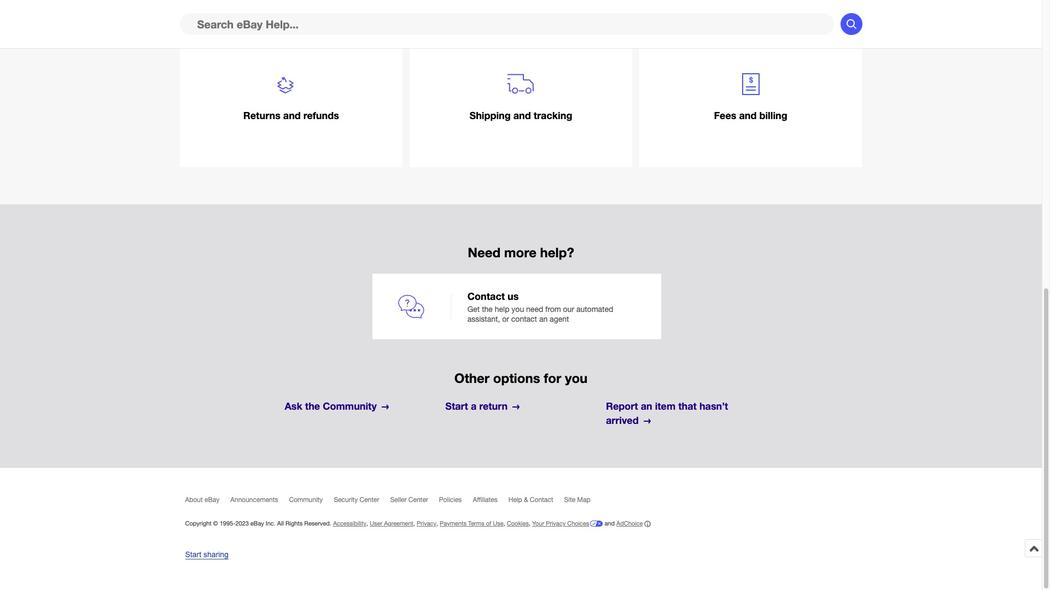 Task type: locate. For each thing, give the bounding box(es) containing it.
help
[[509, 497, 522, 504]]

help & contact link
[[509, 497, 564, 509]]

report an item that hasn't arrived link
[[606, 400, 757, 428]]

or
[[502, 315, 509, 324]]

1 vertical spatial ebay
[[251, 521, 264, 527]]

start inside start sharing button
[[185, 551, 201, 560]]

start for start sharing
[[185, 551, 201, 560]]

privacy right "your" at bottom
[[546, 521, 566, 527]]

seller center
[[390, 497, 428, 504]]

you right for
[[565, 371, 588, 386]]

about ebay link
[[185, 497, 230, 509]]

tracking
[[534, 110, 572, 122]]

start sharing
[[185, 551, 229, 560]]

0 vertical spatial the
[[482, 305, 493, 314]]

a
[[471, 401, 477, 413]]

payments terms of use link
[[440, 521, 504, 527]]

and left "refunds" on the top of the page
[[283, 110, 301, 122]]

shipping and tracking
[[470, 110, 572, 122]]

returns and refunds link
[[180, 29, 403, 168]]

, left the cookies link
[[504, 521, 505, 527]]

fees and billing
[[714, 110, 788, 122]]

0 horizontal spatial start
[[185, 551, 201, 560]]

billing
[[759, 110, 788, 122]]

1 vertical spatial an
[[641, 401, 652, 413]]

seller
[[390, 497, 407, 504]]

0 vertical spatial contact
[[468, 291, 505, 303]]

hasn't
[[700, 401, 728, 413]]

1 horizontal spatial privacy
[[546, 521, 566, 527]]

help & contact
[[509, 497, 553, 504]]

1 horizontal spatial center
[[409, 497, 428, 504]]

automated
[[576, 305, 613, 314]]

reserved.
[[304, 521, 331, 527]]

other
[[454, 371, 490, 386]]

0 horizontal spatial contact
[[468, 291, 505, 303]]

contact up get
[[468, 291, 505, 303]]

seller center link
[[390, 497, 439, 509]]

1 horizontal spatial you
[[565, 371, 588, 386]]

the right 'ask'
[[305, 401, 320, 413]]

community
[[323, 401, 377, 413], [289, 497, 323, 504]]

cookies link
[[507, 521, 529, 527]]

0 horizontal spatial the
[[305, 401, 320, 413]]

contact inside the contact us get the help you need from our automated assistant, or contact an agent
[[468, 291, 505, 303]]

and for returns
[[283, 110, 301, 122]]

and right fees
[[739, 110, 757, 122]]

your
[[532, 521, 544, 527]]

return
[[479, 401, 508, 413]]

contact right &
[[530, 497, 553, 504]]

need
[[526, 305, 543, 314]]

an left 'item'
[[641, 401, 652, 413]]

ebay
[[205, 497, 219, 504], [251, 521, 264, 527]]

Search eBay Help... text field
[[180, 13, 834, 35]]

0 vertical spatial an
[[539, 315, 548, 324]]

and
[[283, 110, 301, 122], [514, 110, 531, 122], [739, 110, 757, 122], [605, 521, 615, 527]]

arrived
[[606, 415, 639, 427]]

report
[[606, 401, 638, 413]]

the
[[482, 305, 493, 314], [305, 401, 320, 413]]

, left user
[[367, 521, 368, 527]]

1 vertical spatial contact
[[530, 497, 553, 504]]

assistant,
[[468, 315, 500, 324]]

more
[[504, 245, 537, 261]]

an inside the contact us get the help you need from our automated assistant, or contact an agent
[[539, 315, 548, 324]]

an inside report an item that hasn't arrived
[[641, 401, 652, 413]]

0 horizontal spatial privacy
[[417, 521, 437, 527]]

0 horizontal spatial you
[[512, 305, 524, 314]]

help?
[[540, 245, 574, 261]]

ask
[[285, 401, 302, 413]]

all
[[277, 521, 284, 527]]

0 horizontal spatial center
[[360, 497, 379, 504]]

get
[[468, 305, 480, 314]]

rights
[[285, 521, 303, 527]]

0 vertical spatial start
[[445, 401, 468, 413]]

announcements link
[[230, 497, 289, 509]]

start left a
[[445, 401, 468, 413]]

an
[[539, 315, 548, 324], [641, 401, 652, 413]]

, left payments
[[437, 521, 438, 527]]

about ebay
[[185, 497, 219, 504]]

need
[[468, 245, 501, 261]]

accessibility link
[[333, 521, 367, 527]]

1 center from the left
[[360, 497, 379, 504]]

0 horizontal spatial ebay
[[205, 497, 219, 504]]

©
[[213, 521, 218, 527]]

1 vertical spatial start
[[185, 551, 201, 560]]

,
[[367, 521, 368, 527], [413, 521, 415, 527], [437, 521, 438, 527], [504, 521, 505, 527], [529, 521, 531, 527]]

center right seller
[[409, 497, 428, 504]]

need more help?
[[468, 245, 574, 261]]

you up contact
[[512, 305, 524, 314]]

options
[[493, 371, 540, 386]]

an down need
[[539, 315, 548, 324]]

the inside the contact us get the help you need from our automated assistant, or contact an agent
[[482, 305, 493, 314]]

center inside "link"
[[360, 497, 379, 504]]

4 , from the left
[[504, 521, 505, 527]]

start left sharing
[[185, 551, 201, 560]]

the up assistant,
[[482, 305, 493, 314]]

, left privacy link
[[413, 521, 415, 527]]

ebay right about
[[205, 497, 219, 504]]

copyright © 1995-2023 ebay inc. all rights reserved. accessibility , user agreement , privacy , payments terms of use , cookies , your privacy choices
[[185, 521, 589, 527]]

and left tracking
[[514, 110, 531, 122]]

0 vertical spatial ebay
[[205, 497, 219, 504]]

privacy down seller center link
[[417, 521, 437, 527]]

and adchoice
[[603, 521, 643, 527]]

other options for you
[[454, 371, 588, 386]]

1 horizontal spatial an
[[641, 401, 652, 413]]

center
[[360, 497, 379, 504], [409, 497, 428, 504]]

0 vertical spatial you
[[512, 305, 524, 314]]

start inside start a return link
[[445, 401, 468, 413]]

center right security
[[360, 497, 379, 504]]

, left "your" at bottom
[[529, 521, 531, 527]]

2 center from the left
[[409, 497, 428, 504]]

1 horizontal spatial the
[[482, 305, 493, 314]]

1 horizontal spatial start
[[445, 401, 468, 413]]

privacy
[[417, 521, 437, 527], [546, 521, 566, 527]]

returns
[[243, 110, 281, 122]]

1 horizontal spatial contact
[[530, 497, 553, 504]]

0 horizontal spatial an
[[539, 315, 548, 324]]

announcements
[[230, 497, 278, 504]]

ebay left inc.
[[251, 521, 264, 527]]

start
[[445, 401, 468, 413], [185, 551, 201, 560]]

1 vertical spatial community
[[289, 497, 323, 504]]



Task type: describe. For each thing, give the bounding box(es) containing it.
center for security center
[[360, 497, 379, 504]]

us
[[508, 291, 519, 303]]

of
[[486, 521, 491, 527]]

and for shipping
[[514, 110, 531, 122]]

choices
[[567, 521, 589, 527]]

shipping
[[470, 110, 511, 122]]

fees and billing link
[[639, 29, 862, 168]]

cookies
[[507, 521, 529, 527]]

that
[[678, 401, 697, 413]]

you inside the contact us get the help you need from our automated assistant, or contact an agent
[[512, 305, 524, 314]]

1 vertical spatial you
[[565, 371, 588, 386]]

policies
[[439, 497, 462, 504]]

community inside 'community' link
[[289, 497, 323, 504]]

security center
[[334, 497, 379, 504]]

affiliates
[[473, 497, 498, 504]]

security
[[334, 497, 358, 504]]

user agreement link
[[370, 521, 413, 527]]

1 privacy from the left
[[417, 521, 437, 527]]

2 , from the left
[[413, 521, 415, 527]]

start for start a return
[[445, 401, 468, 413]]

ask the community link
[[285, 400, 436, 414]]

shipping and tracking link
[[410, 29, 632, 168]]

2023
[[235, 521, 249, 527]]

policies link
[[439, 497, 473, 509]]

refunds
[[303, 110, 339, 122]]

&
[[524, 497, 528, 504]]

2 privacy from the left
[[546, 521, 566, 527]]

start a return link
[[445, 400, 597, 414]]

fees
[[714, 110, 737, 122]]

site
[[564, 497, 576, 504]]

site map
[[564, 497, 591, 504]]

payments
[[440, 521, 467, 527]]

adchoice
[[617, 521, 643, 527]]

copyright
[[185, 521, 212, 527]]

for
[[544, 371, 561, 386]]

security center link
[[334, 497, 390, 509]]

agent
[[550, 315, 569, 324]]

map
[[577, 497, 591, 504]]

1995-
[[220, 521, 235, 527]]

report an item that hasn't arrived
[[606, 401, 728, 427]]

start sharing button
[[185, 551, 229, 560]]

from
[[545, 305, 561, 314]]

agreement
[[384, 521, 413, 527]]

help
[[495, 305, 510, 314]]

about
[[185, 497, 203, 504]]

privacy link
[[417, 521, 437, 527]]

accessibility
[[333, 521, 367, 527]]

center for seller center
[[409, 497, 428, 504]]

site map link
[[564, 497, 601, 509]]

ask the community
[[285, 401, 377, 413]]

and left adchoice
[[605, 521, 615, 527]]

community link
[[289, 497, 334, 509]]

terms
[[468, 521, 484, 527]]

affiliates link
[[473, 497, 509, 509]]

start a return
[[445, 401, 508, 413]]

1 vertical spatial the
[[305, 401, 320, 413]]

0 vertical spatial community
[[323, 401, 377, 413]]

3 , from the left
[[437, 521, 438, 527]]

your privacy choices link
[[532, 521, 603, 527]]

and for fees
[[739, 110, 757, 122]]

sharing
[[203, 551, 229, 560]]

contact us get the help you need from our automated assistant, or contact an agent
[[468, 291, 613, 324]]

returns and refunds
[[243, 110, 339, 122]]

contact
[[511, 315, 537, 324]]

item
[[655, 401, 676, 413]]

1 horizontal spatial ebay
[[251, 521, 264, 527]]

5 , from the left
[[529, 521, 531, 527]]

our
[[563, 305, 574, 314]]

1 , from the left
[[367, 521, 368, 527]]

adchoice link
[[617, 521, 651, 528]]

ebay inside about ebay link
[[205, 497, 219, 504]]

inc.
[[266, 521, 276, 527]]

use
[[493, 521, 504, 527]]

user
[[370, 521, 382, 527]]



Task type: vqa. For each thing, say whether or not it's contained in the screenshot.
2GMFR
no



